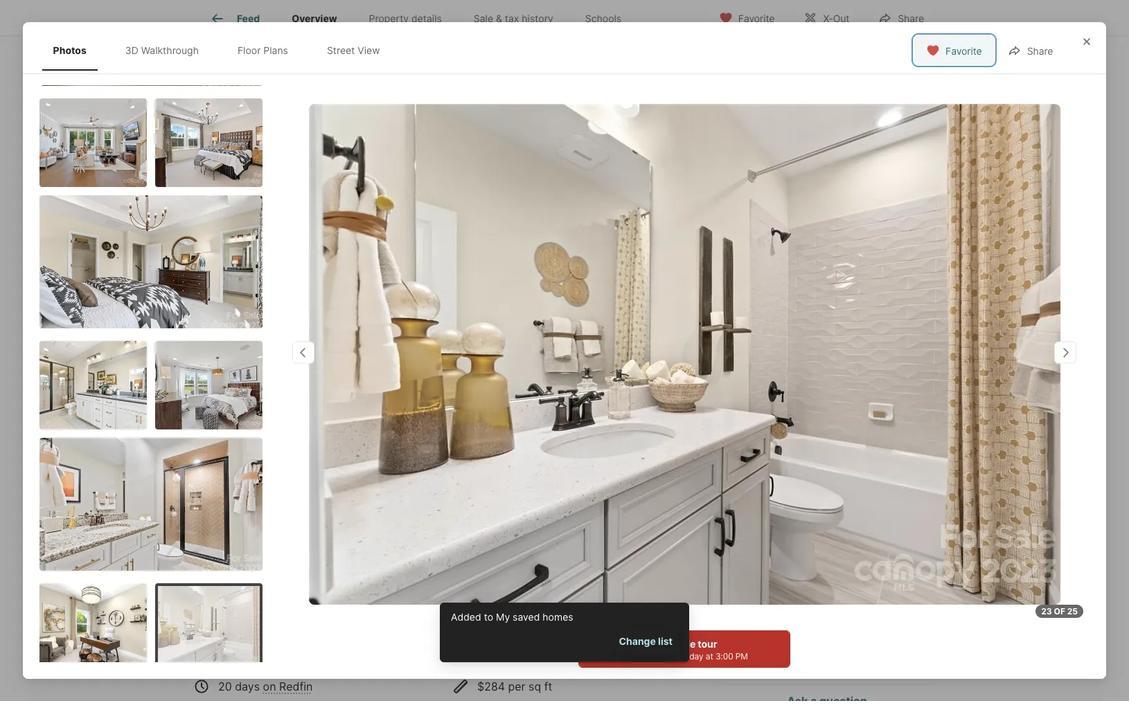 Task type: locate. For each thing, give the bounding box(es) containing it.
this up the 4064036
[[245, 547, 275, 567]]

upgrades
[[288, 691, 338, 701]]

1 horizontal spatial walkthrough
[[251, 353, 312, 365]]

0 vertical spatial floor
[[238, 44, 261, 56]]

, left nc
[[377, 428, 380, 442]]

1 horizontal spatial large
[[664, 624, 690, 638]]

plans
[[264, 44, 288, 56], [386, 353, 412, 365]]

change
[[619, 636, 656, 647]]

0 horizontal spatial 3d
[[125, 44, 138, 56]]

walkthrough inside 3d walkthrough tab
[[141, 44, 199, 56]]

nov down 2
[[888, 470, 906, 480]]

with down powder at bottom left
[[316, 674, 339, 688]]

this up wednesday
[[781, 401, 811, 421]]

1 horizontal spatial tour
[[745, 401, 777, 421]]

at inside mls # 4064036 representative photos added. the breckenridge ii plan at hudson oaks is a 3-story new construction townhome! ground floor features a large guest suite accessed from the 2-car garage. the second floor offers a beautiful open-concept layout that includes a large gathering room with deck, a gourmet kitchen with a spacious center-island and bright dining room with adjacent powder room. all 3 bedrooms, including the deluxe owner's suite, are found on the third floor along with the conveniently located laundry room and secondary bath. numerous design upgrades include gray cabinets throughout house, upgrade cabinet har
[[601, 591, 611, 605]]

6024 towering oaks ln, charlotte, nc 28205 image
[[193, 34, 714, 385], [719, 34, 936, 207], [719, 212, 936, 385]]

0 vertical spatial the
[[471, 591, 491, 605]]

-
[[255, 403, 259, 414]]

1 vertical spatial favorite
[[946, 45, 983, 57]]

1 vertical spatial floor plans
[[360, 353, 412, 365]]

saved
[[513, 611, 540, 623]]

a left 3-
[[193, 608, 200, 621]]

0 horizontal spatial at
[[601, 591, 611, 605]]

1 vertical spatial floor
[[360, 353, 384, 365]]

nov
[[819, 470, 837, 480], [888, 470, 906, 480]]

gathering
[[193, 641, 244, 655]]

nov inside thursday 2 nov
[[888, 470, 906, 480]]

approved
[[304, 483, 349, 495]]

3
[[389, 657, 396, 671]]

0 horizontal spatial share button
[[867, 3, 936, 32]]

guest
[[554, 608, 583, 621]]

3d walkthrough
[[125, 44, 199, 56], [236, 353, 312, 365]]

home up wednesday
[[814, 401, 858, 421]]

spacious
[[467, 641, 513, 655]]

on right the days
[[263, 680, 276, 693]]

1 horizontal spatial favorite button
[[915, 36, 994, 65]]

, left charlotte
[[322, 428, 325, 442]]

0 horizontal spatial floor plans
[[238, 44, 288, 56]]

large down breckenridge
[[525, 608, 551, 621]]

deck,
[[302, 641, 331, 655]]

floor
[[442, 608, 466, 621], [353, 624, 377, 638], [257, 674, 281, 688]]

at
[[601, 591, 611, 605], [706, 652, 714, 662]]

get pre-approved link
[[265, 483, 349, 495]]

0 vertical spatial room
[[247, 641, 274, 655]]

photos tab
[[42, 33, 98, 68]]

3:00
[[716, 652, 734, 662]]

plans inside "floor plans" button
[[386, 353, 412, 365]]

6024 towering oaks ln image
[[309, 104, 1061, 605]]

0 vertical spatial walkthrough
[[141, 44, 199, 56]]

map entry image
[[606, 401, 698, 494]]

25
[[1068, 606, 1079, 617]]

0 horizontal spatial tour
[[698, 638, 718, 650]]

suite,
[[610, 657, 638, 671]]

3d walkthrough left new on the left
[[125, 44, 199, 56]]

1 tour from the left
[[748, 516, 767, 526]]

1 vertical spatial schedule
[[652, 638, 696, 650]]

thursday
[[874, 432, 919, 443]]

1 horizontal spatial share
[[1028, 45, 1054, 57]]

photos
[[53, 44, 87, 56]]

tab list containing feed
[[193, 0, 649, 35]]

schedule up the available:
[[652, 638, 696, 650]]

oaks up from
[[658, 591, 684, 605]]

0 vertical spatial view
[[358, 44, 380, 56]]

walkthrough up active link
[[251, 353, 312, 365]]

1 horizontal spatial 3d walkthrough
[[236, 353, 312, 365]]

beautiful
[[423, 624, 469, 638]]

schools tab
[[570, 2, 638, 35]]

dialog
[[23, 0, 1107, 679]]

favorite button
[[708, 3, 787, 32], [915, 36, 994, 65]]

the
[[471, 591, 491, 605], [288, 624, 308, 638]]

2 vertical spatial room
[[516, 674, 543, 688]]

tour up today
[[698, 638, 718, 650]]

and down that
[[589, 641, 608, 655]]

0 horizontal spatial large
[[525, 608, 551, 621]]

1 vertical spatial room
[[193, 657, 220, 671]]

floor down added.
[[442, 608, 466, 621]]

floor up gourmet
[[353, 624, 377, 638]]

1 vertical spatial share
[[1028, 45, 1054, 57]]

on up numerous
[[193, 674, 206, 688]]

oaks inside mls # 4064036 representative photos added. the breckenridge ii plan at hudson oaks is a 3-story new construction townhome! ground floor features a large guest suite accessed from the 2-car garage. the second floor offers a beautiful open-concept layout that includes a large gathering room with deck, a gourmet kitchen with a spacious center-island and bright dining room with adjacent powder room. all 3 bedrooms, including the deluxe owner's suite, are found on the third floor along with the conveniently located laundry room and secondary bath. numerous design upgrades include gray cabinets throughout house, upgrade cabinet har
[[658, 591, 684, 605]]

0 vertical spatial home
[[814, 401, 858, 421]]

view inside button
[[491, 353, 515, 365]]

favorite
[[739, 12, 775, 24], [946, 45, 983, 57]]

1 horizontal spatial plans
[[386, 353, 412, 365]]

1 horizontal spatial street view
[[460, 353, 515, 365]]

layout
[[549, 624, 581, 638]]

schedule inside schedule tour next available: today at 3:00 pm
[[652, 638, 696, 650]]

1 vertical spatial street
[[460, 353, 489, 365]]

tab list
[[193, 0, 649, 35], [39, 30, 405, 70]]

dining
[[645, 641, 677, 655]]

0 vertical spatial 3d
[[125, 44, 138, 56]]

1 vertical spatial tour
[[843, 560, 865, 574]]

2 tour from the left
[[849, 516, 866, 526]]

0 horizontal spatial walkthrough
[[141, 44, 199, 56]]

1 vertical spatial at
[[706, 652, 714, 662]]

0 horizontal spatial and
[[546, 674, 566, 688]]

None button
[[728, 424, 791, 489], [796, 425, 859, 489], [865, 425, 928, 489], [728, 424, 791, 489], [796, 425, 859, 489], [865, 425, 928, 489]]

,
[[322, 428, 325, 442], [377, 428, 380, 442]]

1 horizontal spatial at
[[706, 652, 714, 662]]

baths link
[[442, 482, 472, 495]]

0 vertical spatial large
[[525, 608, 551, 621]]

tour left via
[[849, 516, 866, 526]]

offer
[[837, 650, 863, 664]]

1 vertical spatial 3d
[[236, 353, 249, 365]]

tour inside tour via video chat option
[[849, 516, 866, 526]]

walkthrough left new on the left
[[141, 44, 199, 56]]

0 horizontal spatial street
[[327, 44, 355, 56]]

tour for tour via video chat
[[849, 516, 866, 526]]

nov down 1
[[819, 470, 837, 480]]

schedule up anytime
[[790, 560, 841, 574]]

28205
[[403, 428, 436, 442]]

x-out
[[824, 12, 850, 24]]

story
[[215, 608, 242, 621]]

home up representative
[[278, 547, 322, 567]]

walkthrough inside 3d walkthrough button
[[251, 353, 312, 365]]

0 horizontal spatial on
[[193, 674, 206, 688]]

1 vertical spatial home
[[278, 547, 322, 567]]

tour up 'tuesday'
[[745, 401, 777, 421]]

tab list for share
[[39, 30, 405, 70]]

tab list for x-out
[[193, 0, 649, 35]]

1 horizontal spatial on
[[263, 680, 276, 693]]

floor plans inside tab
[[238, 44, 288, 56]]

4 beds
[[382, 460, 409, 495]]

room down gathering
[[193, 657, 220, 671]]

via
[[869, 516, 880, 526]]

2 horizontal spatial floor
[[442, 608, 466, 621]]

plans inside floor plans tab
[[264, 44, 288, 56]]

1 , from the left
[[322, 428, 325, 442]]

this
[[781, 401, 811, 421], [245, 547, 275, 567]]

alert
[[440, 603, 690, 663]]

large down from
[[664, 624, 690, 638]]

tab list containing photos
[[39, 30, 405, 70]]

0 vertical spatial plans
[[264, 44, 288, 56]]

schedule inside button
[[790, 560, 841, 574]]

features
[[469, 608, 512, 621]]

property details
[[369, 13, 442, 24]]

island
[[555, 641, 585, 655]]

0 horizontal spatial this
[[245, 547, 275, 567]]

0 horizontal spatial room
[[193, 657, 220, 671]]

for sale - active
[[206, 403, 296, 414]]

nov inside wednesday 1 nov
[[819, 470, 837, 480]]

tour inside option
[[748, 516, 767, 526]]

1 vertical spatial this
[[245, 547, 275, 567]]

0 vertical spatial tour
[[745, 401, 777, 421]]

offers
[[380, 624, 411, 638]]

1 horizontal spatial home
[[814, 401, 858, 421]]

0 horizontal spatial view
[[358, 44, 380, 56]]

cabinet
[[602, 691, 641, 701]]

1 horizontal spatial nov
[[888, 470, 906, 480]]

tour down tour via video chat option
[[843, 560, 865, 574]]

representative
[[282, 591, 375, 605]]

tax
[[505, 13, 519, 24]]

1 vertical spatial oaks
[[658, 591, 684, 605]]

1 vertical spatial plans
[[386, 353, 412, 365]]

room down 'garage.'
[[247, 641, 274, 655]]

3d walkthrough inside tab
[[125, 44, 199, 56]]

0 vertical spatial share
[[898, 12, 925, 24]]

0 horizontal spatial share
[[898, 12, 925, 24]]

at left '3:00'
[[706, 652, 714, 662]]

1 horizontal spatial floor plans
[[360, 353, 412, 365]]

the up numerous
[[210, 674, 227, 688]]

the up features
[[471, 591, 491, 605]]

0 horizontal spatial tour
[[748, 516, 767, 526]]

1 vertical spatial favorite button
[[915, 36, 994, 65]]

tour for schedule tour next available: today at 3:00 pm
[[698, 638, 718, 650]]

1 horizontal spatial oaks
[[658, 591, 684, 605]]

thursday 2 nov
[[874, 432, 919, 480]]

0 horizontal spatial home
[[278, 547, 322, 567]]

secondary
[[569, 674, 624, 688]]

breckenridge
[[494, 591, 564, 605]]

room up house,
[[516, 674, 543, 688]]

3d right photos
[[125, 44, 138, 56]]

walkthrough for tab list containing photos
[[141, 44, 199, 56]]

the left 2-
[[193, 624, 211, 638]]

today
[[680, 652, 704, 662]]

new
[[245, 608, 267, 621]]

20
[[218, 680, 232, 693]]

bedrooms,
[[399, 657, 455, 671]]

1 horizontal spatial floor
[[360, 353, 384, 365]]

1 horizontal spatial schedule
[[790, 560, 841, 574]]

go tour this home
[[719, 401, 858, 421]]

photos
[[378, 591, 424, 605]]

tour left in
[[748, 516, 767, 526]]

list box
[[719, 503, 936, 539]]

include
[[341, 691, 379, 701]]

nov for 1
[[819, 470, 837, 480]]

active link
[[262, 403, 296, 414]]

next image
[[920, 446, 942, 468]]

with down beautiful
[[432, 641, 454, 655]]

charlotte
[[328, 428, 377, 442]]

0 horizontal spatial nov
[[819, 470, 837, 480]]

a down second
[[334, 641, 340, 655]]

1 vertical spatial walkthrough
[[251, 353, 312, 365]]

a up dining
[[655, 624, 661, 638]]

tour
[[748, 516, 767, 526], [849, 516, 866, 526]]

bright
[[611, 641, 642, 655]]

0 vertical spatial oaks
[[278, 428, 306, 442]]

3d up sale
[[236, 353, 249, 365]]

1 vertical spatial 3d walkthrough
[[236, 353, 312, 365]]

2 horizontal spatial tour
[[843, 560, 865, 574]]

0 vertical spatial floor plans
[[238, 44, 288, 56]]

1 vertical spatial large
[[664, 624, 690, 638]]

1 nov from the left
[[819, 470, 837, 480]]

0 horizontal spatial oaks
[[278, 428, 306, 442]]

conveniently
[[362, 674, 428, 688]]

1 horizontal spatial view
[[491, 353, 515, 365]]

0 horizontal spatial plans
[[264, 44, 288, 56]]

1
[[823, 444, 833, 468]]

2 nov from the left
[[888, 470, 906, 480]]

the
[[193, 624, 211, 638], [508, 657, 525, 671], [210, 674, 227, 688], [342, 674, 359, 688]]

floor up design
[[257, 674, 281, 688]]

0 horizontal spatial floor
[[238, 44, 261, 56]]

third
[[230, 674, 254, 688]]

1 horizontal spatial ,
[[377, 428, 380, 442]]

3.5 baths
[[442, 460, 472, 495]]

oaks left the ln
[[278, 428, 306, 442]]

walkthrough for 3d walkthrough button
[[251, 353, 312, 365]]

0 vertical spatial and
[[589, 641, 608, 655]]

and down the deluxe
[[546, 674, 566, 688]]

1 horizontal spatial tour
[[849, 516, 866, 526]]

upgrade
[[555, 691, 599, 701]]

$3,815
[[213, 483, 244, 495]]

1 vertical spatial view
[[491, 353, 515, 365]]

0 horizontal spatial street view
[[327, 44, 380, 56]]

tour inside schedule tour next available: today at 3:00 pm
[[698, 638, 718, 650]]

anytime
[[782, 590, 813, 600]]

tour inside the schedule tour button
[[843, 560, 865, 574]]

0 vertical spatial schedule
[[790, 560, 841, 574]]

schedule for schedule tour next available: today at 3:00 pm
[[652, 638, 696, 650]]

share button
[[867, 3, 936, 32], [996, 36, 1066, 65]]

1 horizontal spatial street
[[460, 353, 489, 365]]

0 vertical spatial street
[[327, 44, 355, 56]]

the down construction
[[288, 624, 308, 638]]

tour
[[745, 401, 777, 421], [843, 560, 865, 574], [698, 638, 718, 650]]

concept
[[503, 624, 546, 638]]

change list
[[619, 636, 673, 647]]

laundry
[[474, 674, 513, 688]]

schedule tour
[[790, 560, 865, 574]]

3d walkthrough up active link
[[236, 353, 312, 365]]

0 horizontal spatial schedule
[[652, 638, 696, 650]]

chat
[[906, 516, 923, 526]]

1 horizontal spatial room
[[247, 641, 274, 655]]

0 horizontal spatial ,
[[322, 428, 325, 442]]

0 vertical spatial street view
[[327, 44, 380, 56]]

1 horizontal spatial this
[[781, 401, 811, 421]]

tour via video chat
[[849, 516, 923, 526]]

1 vertical spatial floor
[[353, 624, 377, 638]]

that
[[584, 624, 605, 638]]

next
[[621, 652, 639, 662]]

0 horizontal spatial 3d walkthrough
[[125, 44, 199, 56]]

image image
[[39, 0, 262, 86], [39, 98, 147, 187], [155, 98, 262, 187], [39, 195, 262, 328], [39, 341, 147, 429], [155, 341, 262, 429], [39, 438, 262, 571], [39, 583, 147, 672], [158, 586, 260, 669]]

feed
[[237, 13, 260, 24]]

20 days on redfin
[[218, 680, 313, 693]]

0 horizontal spatial floor
[[257, 674, 281, 688]]

kitchen
[[390, 641, 429, 655]]

0 vertical spatial favorite
[[739, 12, 775, 24]]

floor plans tab
[[227, 33, 299, 68]]

mls # 4064036 representative photos added. the breckenridge ii plan at hudson oaks is a 3-story new construction townhome! ground floor features a large guest suite accessed from the 2-car garage. the second floor offers a beautiful open-concept layout that includes a large gathering room with deck, a gourmet kitchen with a spacious center-island and bright dining room with adjacent powder room. all 3 bedrooms, including the deluxe owner's suite, are found on the third floor along with the conveniently located laundry room and secondary bath. numerous design upgrades include gray cabinets throughout house, upgrade cabinet har
[[193, 591, 696, 701]]

at up 'suite'
[[601, 591, 611, 605]]

added to my saved homes
[[451, 611, 574, 623]]

sale & tax history tab
[[458, 2, 570, 35]]

1 horizontal spatial the
[[471, 591, 491, 605]]



Task type: describe. For each thing, give the bounding box(es) containing it.
center-
[[516, 641, 555, 655]]

3d inside tab
[[125, 44, 138, 56]]

share for the bottommost share "button"
[[1028, 45, 1054, 57]]

tuesday
[[740, 432, 778, 443]]

0 vertical spatial share button
[[867, 3, 936, 32]]

#
[[220, 591, 227, 605]]

powder
[[297, 657, 337, 671]]

dialog containing photos
[[23, 0, 1107, 679]]

bath.
[[627, 674, 654, 688]]

/mo
[[244, 483, 262, 495]]

of
[[1055, 606, 1066, 617]]

floor plans inside button
[[360, 353, 412, 365]]

1,952 sq ft
[[508, 460, 551, 495]]

on inside mls # 4064036 representative photos added. the breckenridge ii plan at hudson oaks is a 3-story new construction townhome! ground floor features a large guest suite accessed from the 2-car garage. the second floor offers a beautiful open-concept layout that includes a large gathering room with deck, a gourmet kitchen with a spacious center-island and bright dining room with adjacent powder room. all 3 bedrooms, including the deluxe owner's suite, are found on the third floor along with the conveniently located laundry room and secondary bath. numerous design upgrades include gray cabinets throughout house, upgrade cabinet har
[[193, 674, 206, 688]]

2-
[[214, 624, 225, 638]]

4064036
[[230, 591, 279, 605]]

construction
[[270, 608, 336, 621]]

start
[[792, 650, 819, 664]]

street view button
[[429, 346, 527, 374]]

x-out button
[[793, 3, 862, 32]]

tour for schedule tour
[[843, 560, 865, 574]]

includes
[[608, 624, 652, 638]]

1 vertical spatial and
[[546, 674, 566, 688]]

2 , from the left
[[377, 428, 380, 442]]

$284
[[478, 680, 505, 693]]

1,952
[[508, 460, 551, 480]]

tour in person
[[748, 516, 807, 526]]

nov for 2
[[888, 470, 906, 480]]

accessed
[[615, 608, 665, 621]]

oct
[[750, 470, 768, 480]]

3d inside button
[[236, 353, 249, 365]]

0 horizontal spatial favorite button
[[708, 3, 787, 32]]

floor inside button
[[360, 353, 384, 365]]

the down room.
[[342, 674, 359, 688]]

sale
[[228, 403, 252, 414]]

alert containing added to my saved homes
[[440, 603, 690, 663]]

street inside street view tab
[[327, 44, 355, 56]]

schedule tour button
[[719, 550, 936, 584]]

throughout
[[456, 691, 514, 701]]

tour for go tour this home
[[745, 401, 777, 421]]

construction
[[232, 49, 300, 60]]

about this home
[[193, 547, 322, 567]]

located
[[432, 674, 471, 688]]

added
[[451, 611, 482, 623]]

days
[[235, 680, 260, 693]]

3d walkthrough button
[[204, 346, 323, 374]]

new construction
[[210, 49, 300, 60]]

house,
[[517, 691, 552, 701]]

garage.
[[245, 624, 285, 638]]

adjacent
[[249, 657, 294, 671]]

including
[[458, 657, 505, 671]]

est.
[[193, 483, 210, 495]]

out
[[834, 12, 850, 24]]

along
[[284, 674, 313, 688]]

sq
[[508, 482, 522, 495]]

numerous
[[193, 691, 247, 701]]

an
[[822, 650, 835, 664]]

car
[[225, 624, 242, 638]]

property
[[369, 13, 409, 24]]

1 horizontal spatial floor
[[353, 624, 377, 638]]

a right my
[[515, 608, 521, 621]]

tour for tour in person
[[748, 516, 767, 526]]

floor inside tab
[[238, 44, 261, 56]]

all
[[373, 657, 385, 671]]

1 vertical spatial share button
[[996, 36, 1066, 65]]

tour via video chat option
[[820, 503, 936, 539]]

a down beautiful
[[457, 641, 464, 655]]

1 vertical spatial the
[[288, 624, 308, 638]]

23
[[1042, 606, 1053, 617]]

homes
[[543, 611, 574, 623]]

street view inside tab
[[327, 44, 380, 56]]

baths
[[442, 482, 472, 495]]

cabinets
[[408, 691, 453, 701]]

street view inside button
[[460, 353, 515, 365]]

for
[[206, 403, 225, 414]]

wednesday
[[802, 432, 854, 443]]

in
[[769, 516, 776, 526]]

property details tab
[[353, 2, 458, 35]]

street view tab
[[316, 33, 391, 68]]

list
[[659, 636, 673, 647]]

is
[[688, 591, 696, 605]]

0 horizontal spatial favorite
[[739, 12, 775, 24]]

2 horizontal spatial room
[[516, 674, 543, 688]]

3-
[[203, 608, 215, 621]]

second
[[311, 624, 350, 638]]

street inside street view button
[[460, 353, 489, 365]]

tour in person option
[[719, 503, 820, 539]]

details
[[412, 13, 442, 24]]

1 horizontal spatial and
[[589, 641, 608, 655]]

schedule for schedule tour
[[790, 560, 841, 574]]

beds
[[382, 482, 409, 495]]

active
[[262, 403, 296, 414]]

schools
[[586, 13, 622, 24]]

$554,352
[[193, 460, 270, 480]]

1 horizontal spatial favorite
[[946, 45, 983, 57]]

view inside tab
[[358, 44, 380, 56]]

4
[[382, 460, 393, 480]]

&
[[496, 13, 502, 24]]

sq
[[529, 680, 541, 693]]

0 vertical spatial this
[[781, 401, 811, 421]]

at inside schedule tour next available: today at 3:00 pm
[[706, 652, 714, 662]]

share for share "button" to the top
[[898, 12, 925, 24]]

2 vertical spatial floor
[[257, 674, 281, 688]]

design
[[250, 691, 285, 701]]

3d walkthrough tab
[[114, 33, 210, 68]]

a down ground
[[414, 624, 420, 638]]

0 vertical spatial floor
[[442, 608, 466, 621]]

list box containing tour in person
[[719, 503, 936, 539]]

person
[[778, 516, 807, 526]]

the up per
[[508, 657, 525, 671]]

$284 per sq ft
[[478, 680, 553, 693]]

about
[[193, 547, 241, 567]]

24 photos button
[[835, 346, 925, 374]]

3d walkthrough inside button
[[236, 353, 312, 365]]

feed link
[[209, 10, 260, 27]]

with up third
[[223, 657, 246, 671]]

hudson
[[614, 591, 655, 605]]

overview tab
[[276, 2, 353, 35]]

found
[[661, 657, 691, 671]]

with up adjacent
[[277, 641, 299, 655]]

deluxe
[[528, 657, 563, 671]]

wednesday 1 nov
[[802, 432, 854, 480]]

6024
[[193, 428, 223, 442]]

ground
[[400, 608, 439, 621]]

floor plans button
[[329, 346, 424, 374]]

from
[[668, 608, 692, 621]]



Task type: vqa. For each thing, say whether or not it's contained in the screenshot.
Canterbury
no



